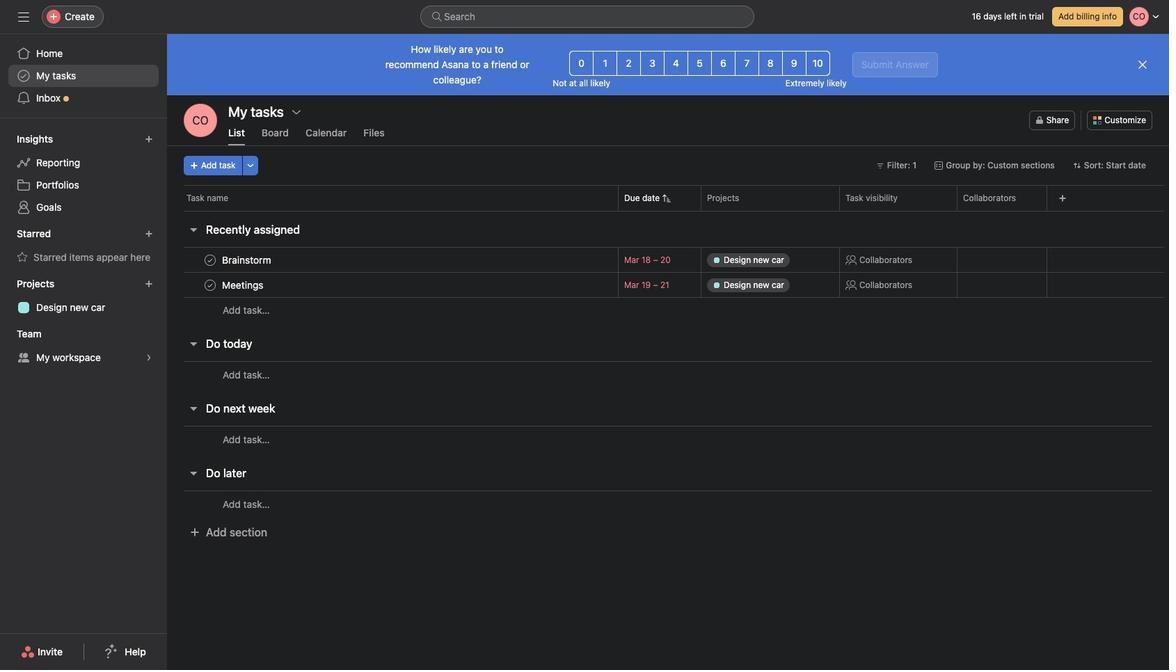 Task type: describe. For each thing, give the bounding box(es) containing it.
1 collapse task list for this group image from the top
[[188, 403, 199, 414]]

meetings cell
[[167, 272, 618, 298]]

hide sidebar image
[[18, 11, 29, 22]]

header recently assigned tree grid
[[167, 247, 1170, 323]]

see details, my workspace image
[[145, 354, 153, 362]]

mark complete image
[[202, 277, 219, 294]]

teams element
[[0, 322, 167, 372]]

starred element
[[0, 221, 167, 272]]

view profile settings image
[[184, 104, 217, 137]]

2 collapse task list for this group image from the top
[[188, 468, 199, 479]]

2 collapse task list for this group image from the top
[[188, 338, 199, 350]]



Task type: vqa. For each thing, say whether or not it's contained in the screenshot.
Global Element
yes



Task type: locate. For each thing, give the bounding box(es) containing it.
Task name text field
[[219, 253, 275, 267], [219, 278, 268, 292]]

collapse task list for this group image
[[188, 403, 199, 414], [188, 468, 199, 479]]

row
[[167, 185, 1170, 211], [184, 210, 1165, 212], [167, 247, 1170, 273], [167, 272, 1170, 298], [167, 297, 1170, 323], [167, 361, 1170, 388], [167, 426, 1170, 453], [167, 491, 1170, 517]]

0 vertical spatial collapse task list for this group image
[[188, 403, 199, 414]]

1 collapse task list for this group image from the top
[[188, 224, 199, 235]]

Mark complete checkbox
[[202, 277, 219, 294]]

mark complete image
[[202, 252, 219, 268]]

2 task name text field from the top
[[219, 278, 268, 292]]

None radio
[[570, 51, 594, 76], [664, 51, 689, 76], [688, 51, 712, 76], [783, 51, 807, 76], [570, 51, 594, 76], [664, 51, 689, 76], [688, 51, 712, 76], [783, 51, 807, 76]]

1 vertical spatial collapse task list for this group image
[[188, 468, 199, 479]]

column header
[[184, 185, 623, 211]]

show options image
[[291, 107, 302, 118]]

1 vertical spatial collapse task list for this group image
[[188, 338, 199, 350]]

insights element
[[0, 127, 167, 221]]

option group
[[570, 51, 831, 76]]

global element
[[0, 34, 167, 118]]

list box
[[421, 6, 755, 28]]

add items to starred image
[[145, 230, 153, 238]]

None radio
[[593, 51, 618, 76], [617, 51, 641, 76], [641, 51, 665, 76], [712, 51, 736, 76], [735, 51, 760, 76], [759, 51, 783, 76], [806, 51, 831, 76], [593, 51, 618, 76], [617, 51, 641, 76], [641, 51, 665, 76], [712, 51, 736, 76], [735, 51, 760, 76], [759, 51, 783, 76], [806, 51, 831, 76]]

add field image
[[1059, 194, 1068, 203]]

projects element
[[0, 272, 167, 322]]

task name text field right mark complete image
[[219, 278, 268, 292]]

new insights image
[[145, 135, 153, 143]]

1 vertical spatial task name text field
[[219, 278, 268, 292]]

0 vertical spatial task name text field
[[219, 253, 275, 267]]

task name text field for mark complete checkbox
[[219, 278, 268, 292]]

collapse task list for this group image
[[188, 224, 199, 235], [188, 338, 199, 350]]

Mark complete checkbox
[[202, 252, 219, 268]]

0 vertical spatial collapse task list for this group image
[[188, 224, 199, 235]]

task name text field right mark complete option
[[219, 253, 275, 267]]

task name text field inside meetings cell
[[219, 278, 268, 292]]

more actions image
[[246, 162, 255, 170]]

task name text field inside brainstorm cell
[[219, 253, 275, 267]]

task name text field for mark complete option
[[219, 253, 275, 267]]

brainstorm cell
[[167, 247, 618, 273]]

1 task name text field from the top
[[219, 253, 275, 267]]

new project or portfolio image
[[145, 280, 153, 288]]

dismiss image
[[1138, 59, 1149, 70]]



